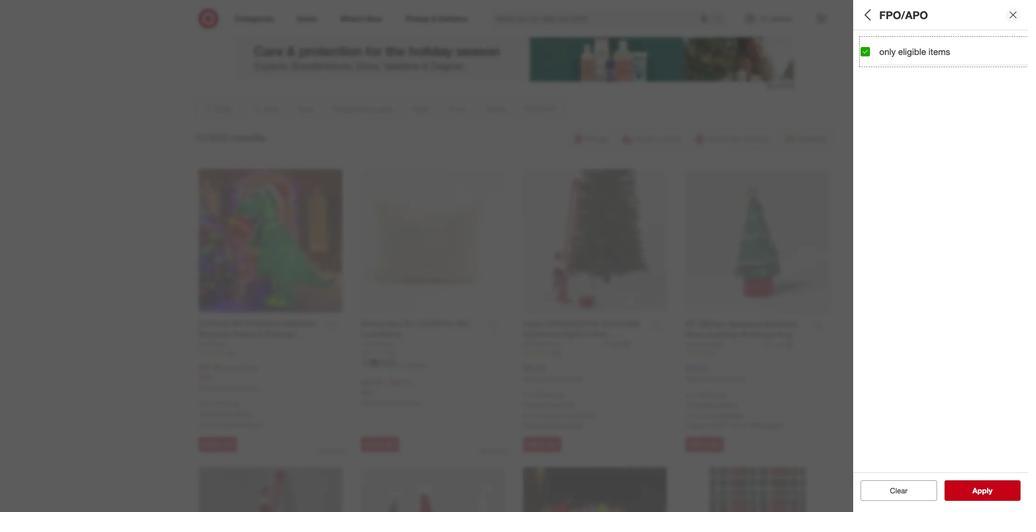 Task type: describe. For each thing, give the bounding box(es) containing it.
check
[[524, 421, 542, 429]]

online inside the $43.49 - $84.40 sale when purchased online
[[405, 400, 420, 407]]

52 link
[[361, 349, 505, 357]]

results for see results
[[979, 487, 1003, 496]]

stores inside the 'free shipping * * exclusions apply. not available at glendale check nearby stores'
[[566, 421, 584, 429]]

see results
[[963, 487, 1003, 496]]

apply button
[[945, 481, 1021, 502]]

$30.00 when purchased online
[[686, 364, 745, 383]]

nearby
[[544, 421, 564, 429]]

glendale for $30.00
[[718, 412, 744, 420]]

when inside $55.99 reg $159.99 sale when purchased online
[[199, 385, 213, 392]]

262
[[552, 350, 562, 357]]

shipping for $30.00
[[701, 392, 726, 399]]

stock
[[693, 412, 709, 420]]

when inside the $30.00 when purchased online
[[686, 376, 700, 383]]

when inside the $43.49 - $84.40 sale when purchased online
[[361, 400, 376, 407]]

63 link
[[199, 349, 342, 357]]

sale for $55.99
[[199, 374, 212, 382]]

exclusions for $30.00
[[688, 401, 719, 409]]

within
[[706, 422, 724, 430]]

with
[[749, 422, 761, 430]]

1 artificial from the left
[[861, 49, 885, 57]]

$159.99
[[234, 364, 258, 372]]

apply. inside free shipping * * exclusions apply. not available in stores
[[234, 410, 252, 418]]

not for free shipping * * exclusions apply. not available at glendale check nearby stores
[[524, 412, 534, 420]]

sale for $43.49
[[361, 389, 374, 397]]

not for free shipping * * exclusions apply. not available in stores
[[199, 421, 209, 429]]

available for in
[[211, 421, 236, 429]]

exclusions apply. link for $30.00
[[688, 401, 739, 409]]

sponsored for $84.40
[[481, 448, 508, 455]]

free shipping * * exclusions apply. in stock at  glendale ready within 6 hours with pickup
[[686, 392, 783, 430]]

when inside $65.00 when purchased online
[[524, 376, 538, 383]]

262 link
[[524, 349, 667, 357]]

17,915 results
[[195, 131, 266, 144]]

$43.49
[[361, 378, 384, 388]]

exclusions apply. link for $65.00
[[526, 401, 576, 409]]

search
[[711, 15, 734, 24]]

free for $65.00
[[524, 391, 536, 399]]

free inside free shipping * * exclusions apply. not available in stores
[[199, 400, 212, 408]]

in
[[238, 421, 243, 429]]

clear for clear
[[891, 487, 908, 496]]

online inside $65.00 when purchased online
[[568, 376, 583, 383]]

at for $30.00
[[711, 412, 716, 420]]

free for $30.00
[[686, 392, 699, 399]]

2 horizontal spatial sponsored
[[767, 82, 794, 89]]

stores inside free shipping * * exclusions apply. not available in stores
[[245, 421, 263, 429]]

purchased inside the $43.49 - $84.40 sale when purchased online
[[377, 400, 404, 407]]

trees;
[[974, 49, 991, 57]]

exclusions for $65.00
[[526, 401, 557, 409]]

advertisement region
[[234, 35, 794, 81]]

free shipping * * exclusions apply. not available at glendale check nearby stores
[[524, 391, 596, 429]]

online inside $55.99 reg $159.99 sale when purchased online
[[243, 385, 258, 392]]

apply
[[973, 487, 993, 496]]

$30.00
[[686, 364, 708, 373]]

$43.49 - $84.40 sale when purchased online
[[361, 378, 420, 407]]

christmas
[[942, 49, 972, 57]]

52
[[390, 350, 396, 357]]

free shipping * * exclusions apply. not available in stores
[[199, 400, 263, 429]]

ready
[[686, 422, 705, 430]]

fpo/apo
[[880, 8, 929, 21]]

17,915
[[195, 131, 228, 144]]

$55.99
[[199, 363, 221, 373]]



Task type: vqa. For each thing, say whether or not it's contained in the screenshot.
$65.00 When purchased online
yes



Task type: locate. For each thing, give the bounding box(es) containing it.
0 vertical spatial results
[[231, 131, 266, 144]]

1 horizontal spatial stores
[[566, 421, 584, 429]]

6 left hours
[[725, 422, 729, 430]]

1 vertical spatial 6
[[725, 422, 729, 430]]

results
[[231, 131, 266, 144], [979, 487, 1003, 496]]

1 vertical spatial sale
[[361, 389, 374, 397]]

Include out of stock checkbox
[[861, 235, 871, 245]]

garlands;
[[887, 49, 915, 57]]

clear all
[[886, 487, 913, 496]]

apply. up in
[[234, 410, 252, 418]]

1 horizontal spatial free
[[524, 391, 536, 399]]

results inside button
[[979, 487, 1003, 496]]

1 stores from the left
[[245, 421, 263, 429]]

0 horizontal spatial artificial
[[861, 49, 885, 57]]

exclusions apply. link up nearby
[[526, 401, 576, 409]]

clear button
[[861, 481, 938, 502]]

available up check nearby stores button
[[536, 412, 561, 420]]

all
[[861, 8, 874, 21]]

apply. up nearby
[[559, 401, 576, 409]]

available inside the 'free shipping * * exclusions apply. not available at glendale check nearby stores'
[[536, 412, 561, 420]]

clear inside button
[[891, 487, 908, 496]]

shipping
[[538, 391, 563, 399], [701, 392, 726, 399], [214, 400, 238, 408]]

1 horizontal spatial artificial
[[917, 49, 940, 57]]

available
[[536, 412, 561, 420], [211, 421, 236, 429]]

only eligible items checkbox
[[861, 47, 871, 56]]

1 horizontal spatial available
[[536, 412, 561, 420]]

online down $159.99
[[243, 385, 258, 392]]

at for $65.00
[[563, 412, 569, 420]]

0 horizontal spatial not
[[199, 421, 209, 429]]

1 horizontal spatial sponsored
[[481, 448, 508, 455]]

not
[[524, 412, 534, 420], [199, 421, 209, 429]]

free up in
[[686, 392, 699, 399]]

6 link
[[686, 350, 830, 358]]

purchased down -
[[377, 400, 404, 407]]

purchased
[[540, 376, 566, 383], [702, 376, 729, 383], [215, 385, 242, 392], [377, 400, 404, 407]]

eligible
[[899, 46, 927, 57]]

online up free shipping * * exclusions apply. in stock at  glendale ready within 6 hours with pickup
[[730, 376, 745, 383]]

when
[[524, 376, 538, 383], [686, 376, 700, 383], [199, 385, 213, 392], [361, 400, 376, 407]]

apply. for $65.00
[[559, 401, 576, 409]]

purchased inside $55.99 reg $159.99 sale when purchased online
[[215, 385, 242, 392]]

not inside the 'free shipping * * exclusions apply. not available at glendale check nearby stores'
[[524, 412, 534, 420]]

1 horizontal spatial exclusions
[[526, 401, 557, 409]]

sale inside $55.99 reg $159.99 sale when purchased online
[[199, 374, 212, 382]]

1 horizontal spatial sale
[[361, 389, 374, 397]]

purchased down $65.00
[[540, 376, 566, 383]]

type
[[861, 37, 881, 47]]

1 horizontal spatial exclusions apply. link
[[526, 401, 576, 409]]

apply. up hours
[[721, 401, 739, 409]]

free down $55.99 reg $159.99 sale when purchased online
[[199, 400, 212, 408]]

exclusions up check
[[526, 401, 557, 409]]

when down $43.49
[[361, 400, 376, 407]]

check nearby stores button
[[524, 421, 584, 430]]

exclusions inside free shipping * * exclusions apply. in stock at  glendale ready within 6 hours with pickup
[[688, 401, 719, 409]]

free down $65.00
[[524, 391, 536, 399]]

shipping inside the 'free shipping * * exclusions apply. not available at glendale check nearby stores'
[[538, 391, 563, 399]]

only eligible items
[[880, 46, 951, 57]]

0 horizontal spatial sponsored
[[318, 448, 346, 455]]

2 clear from the left
[[891, 487, 908, 496]]

when down $30.00
[[686, 376, 700, 383]]

1 horizontal spatial glendale
[[718, 412, 744, 420]]

2 horizontal spatial exclusions apply. link
[[688, 401, 739, 409]]

1 horizontal spatial at
[[711, 412, 716, 420]]

online down 262 link
[[568, 376, 583, 383]]

sale
[[199, 374, 212, 382], [361, 389, 374, 397]]

2 horizontal spatial apply.
[[721, 401, 739, 409]]

$65.00 when purchased online
[[524, 363, 583, 383]]

1 horizontal spatial results
[[979, 487, 1003, 496]]

results right 17,915
[[231, 131, 266, 144]]

0 vertical spatial available
[[536, 412, 561, 420]]

2 horizontal spatial free
[[686, 392, 699, 399]]

3 artificial from the left
[[993, 49, 1016, 57]]

shipping down the $30.00 when purchased online
[[701, 392, 726, 399]]

reg
[[223, 364, 232, 372]]

available for at
[[536, 412, 561, 420]]

shipping inside free shipping * * exclusions apply. in stock at  glendale ready within 6 hours with pickup
[[701, 392, 726, 399]]

apply. inside the 'free shipping * * exclusions apply. not available at glendale check nearby stores'
[[559, 401, 576, 409]]

at inside the 'free shipping * * exclusions apply. not available at glendale check nearby stores'
[[563, 412, 569, 420]]

artificial left leaf
[[993, 49, 1016, 57]]

shipping down $65.00 when purchased online
[[538, 391, 563, 399]]

artificial
[[861, 49, 885, 57], [917, 49, 940, 57], [993, 49, 1016, 57]]

exclusions apply. link up in
[[201, 410, 252, 418]]

clear inside button
[[886, 487, 904, 496]]

1 vertical spatial available
[[211, 421, 236, 429]]

free inside the 'free shipping * * exclusions apply. not available at glendale check nearby stores'
[[524, 391, 536, 399]]

at up within
[[711, 412, 716, 420]]

2 horizontal spatial artificial
[[993, 49, 1016, 57]]

$65.00
[[524, 363, 546, 373]]

glendale inside free shipping * * exclusions apply. in stock at  glendale ready within 6 hours with pickup
[[718, 412, 744, 420]]

clear for clear all
[[886, 487, 904, 496]]

6 inside free shipping * * exclusions apply. in stock at  glendale ready within 6 hours with pickup
[[725, 422, 729, 430]]

$84.40
[[391, 378, 413, 388]]

fpo/apo dialog
[[854, 0, 1029, 513]]

hours
[[731, 422, 747, 430]]

0 horizontal spatial sale
[[199, 374, 212, 382]]

0 horizontal spatial exclusions apply. link
[[201, 410, 252, 418]]

artificial right garlands;
[[917, 49, 940, 57]]

6
[[715, 350, 718, 357], [725, 422, 729, 430]]

see
[[963, 487, 977, 496]]

not up check
[[524, 412, 534, 420]]

exclusions up stock
[[688, 401, 719, 409]]

-
[[386, 378, 388, 388]]

not inside free shipping * * exclusions apply. not available in stores
[[199, 421, 209, 429]]

0 horizontal spatial apply.
[[234, 410, 252, 418]]

exclusions inside the 'free shipping * * exclusions apply. not available at glendale check nearby stores'
[[526, 401, 557, 409]]

when down $65.00
[[524, 376, 538, 383]]

results for 17,915 results
[[231, 131, 266, 144]]

0 horizontal spatial free
[[199, 400, 212, 408]]

glendale inside the 'free shipping * * exclusions apply. not available at glendale check nearby stores'
[[570, 412, 596, 420]]

1 horizontal spatial shipping
[[538, 391, 563, 399]]

online down $84.40
[[405, 400, 420, 407]]

filters
[[877, 8, 906, 21]]

1 clear from the left
[[886, 487, 904, 496]]

apply. inside free shipping * * exclusions apply. in stock at  glendale ready within 6 hours with pickup
[[721, 401, 739, 409]]

stores right in
[[245, 421, 263, 429]]

1 vertical spatial not
[[199, 421, 209, 429]]

purchased inside $65.00 when purchased online
[[540, 376, 566, 383]]

1 horizontal spatial not
[[524, 412, 534, 420]]

all
[[906, 487, 913, 496]]

0 horizontal spatial at
[[563, 412, 569, 420]]

0 horizontal spatial stores
[[245, 421, 263, 429]]

see results button
[[945, 481, 1021, 502]]

all filters dialog
[[854, 0, 1029, 513]]

at up nearby
[[563, 412, 569, 420]]

0 vertical spatial sale
[[199, 374, 212, 382]]

leaf
[[1018, 49, 1029, 57]]

glendale up hours
[[718, 412, 744, 420]]

*
[[563, 391, 566, 399], [726, 392, 728, 399], [238, 400, 241, 408], [524, 401, 526, 409], [686, 401, 688, 409], [199, 410, 201, 418]]

at
[[563, 412, 569, 420], [711, 412, 716, 420]]

search button
[[711, 8, 734, 31]]

results right the see
[[979, 487, 1003, 496]]

2 artificial from the left
[[917, 49, 940, 57]]

sponsored for $159.99
[[318, 448, 346, 455]]

1 horizontal spatial apply.
[[559, 401, 576, 409]]

stores
[[245, 421, 263, 429], [566, 421, 584, 429]]

0 horizontal spatial exclusions
[[201, 410, 232, 418]]

shipping inside free shipping * * exclusions apply. not available in stores
[[214, 400, 238, 408]]

0 horizontal spatial 6
[[715, 350, 718, 357]]

available left in
[[211, 421, 236, 429]]

sale down $55.99
[[199, 374, 212, 382]]

when down $55.99
[[199, 385, 213, 392]]

exclusions inside free shipping * * exclusions apply. not available in stores
[[201, 410, 232, 418]]

shipping for $65.00
[[538, 391, 563, 399]]

What can we help you find? suggestions appear below search field
[[491, 8, 718, 29]]

shipping up in
[[214, 400, 238, 408]]

purchased down reg
[[215, 385, 242, 392]]

0 horizontal spatial available
[[211, 421, 236, 429]]

2 stores from the left
[[566, 421, 584, 429]]

2 horizontal spatial shipping
[[701, 392, 726, 399]]

exclusions apply. link up stock
[[688, 401, 739, 409]]

sale inside the $43.49 - $84.40 sale when purchased online
[[361, 389, 374, 397]]

apply.
[[559, 401, 576, 409], [721, 401, 739, 409], [234, 410, 252, 418]]

glendale
[[570, 412, 596, 420], [718, 412, 744, 420]]

stores right nearby
[[566, 421, 584, 429]]

0 horizontal spatial results
[[231, 131, 266, 144]]

6 inside 'link'
[[715, 350, 718, 357]]

exclusions down $55.99 reg $159.99 sale when purchased online
[[201, 410, 232, 418]]

0 vertical spatial not
[[524, 412, 534, 420]]

2 horizontal spatial exclusions
[[688, 401, 719, 409]]

clear
[[886, 487, 904, 496], [891, 487, 908, 496]]

free
[[524, 391, 536, 399], [686, 392, 699, 399], [199, 400, 212, 408]]

1 horizontal spatial 6
[[725, 422, 729, 430]]

all filters
[[861, 8, 906, 21]]

online
[[568, 376, 583, 383], [730, 376, 745, 383], [243, 385, 258, 392], [405, 400, 420, 407]]

6 up the $30.00 when purchased online
[[715, 350, 718, 357]]

purchased down $30.00
[[702, 376, 729, 383]]

only
[[880, 46, 896, 57]]

artificial down type
[[861, 49, 885, 57]]

not left in
[[199, 421, 209, 429]]

pickup
[[763, 422, 783, 430]]

purchased inside the $30.00 when purchased online
[[702, 376, 729, 383]]

online inside the $30.00 when purchased online
[[730, 376, 745, 383]]

in
[[686, 412, 691, 420]]

type artificial garlands; artificial christmas trees; artificial leaf
[[861, 37, 1029, 57]]

glendale for $65.00
[[570, 412, 596, 420]]

0 horizontal spatial glendale
[[570, 412, 596, 420]]

items
[[929, 46, 951, 57]]

clear all button
[[861, 481, 938, 502]]

$55.99 reg $159.99 sale when purchased online
[[199, 363, 258, 392]]

1 vertical spatial results
[[979, 487, 1003, 496]]

exclusions
[[526, 401, 557, 409], [688, 401, 719, 409], [201, 410, 232, 418]]

free inside free shipping * * exclusions apply. in stock at  glendale ready within 6 hours with pickup
[[686, 392, 699, 399]]

glendale up check nearby stores button
[[570, 412, 596, 420]]

apply. for $30.00
[[721, 401, 739, 409]]

0 horizontal spatial shipping
[[214, 400, 238, 408]]

available inside free shipping * * exclusions apply. not available in stores
[[211, 421, 236, 429]]

sponsored
[[767, 82, 794, 89], [318, 448, 346, 455], [481, 448, 508, 455]]

0 vertical spatial 6
[[715, 350, 718, 357]]

exclusions apply. link
[[526, 401, 576, 409], [688, 401, 739, 409], [201, 410, 252, 418]]

sale down $43.49
[[361, 389, 374, 397]]

63
[[228, 350, 234, 357]]

at inside free shipping * * exclusions apply. in stock at  glendale ready within 6 hours with pickup
[[711, 412, 716, 420]]



